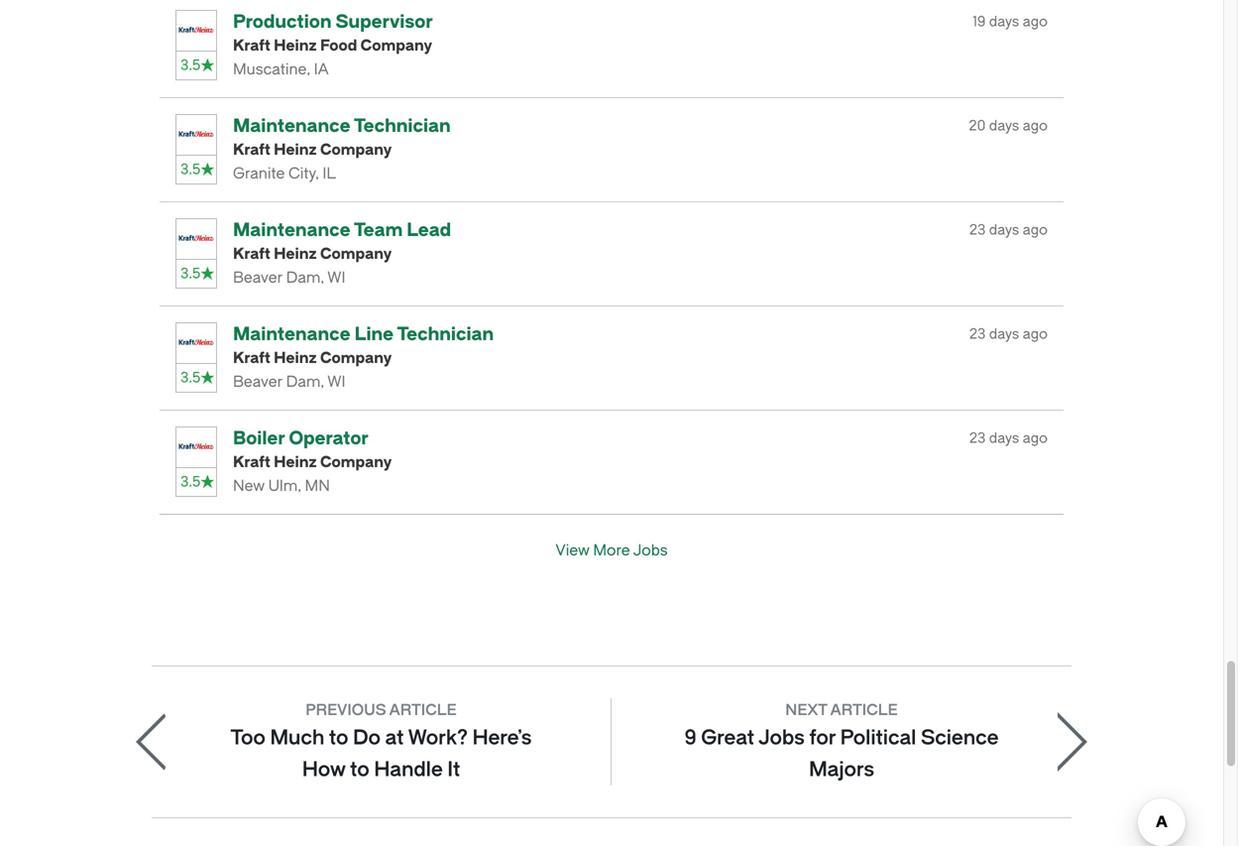 Task type: describe. For each thing, give the bounding box(es) containing it.
boiler operator kraft heinz company new ulm, mn
[[233, 428, 392, 495]]

supervisor
[[336, 12, 433, 32]]

dam, for team
[[286, 269, 324, 287]]

days for maintenance technician
[[990, 118, 1020, 134]]

line
[[355, 324, 394, 345]]

kraft for maintenance
[[233, 141, 271, 159]]

boiler
[[233, 428, 285, 449]]

view
[[556, 542, 590, 560]]

days for maintenance line technician
[[990, 326, 1020, 342]]

beaver for maintenance team lead
[[233, 269, 283, 287]]

lead
[[407, 220, 451, 241]]

production supervisor kraft heinz food company muscatine, ia
[[233, 12, 433, 79]]

maintenance line technician kraft heinz company beaver dam, wi
[[233, 324, 494, 391]]

kraft inside the maintenance team lead kraft heinz company beaver dam, wi
[[233, 245, 271, 263]]

dam, for line
[[286, 373, 324, 391]]

majors
[[809, 758, 875, 781]]

★ for boiler operator
[[201, 474, 215, 490]]

days for boiler operator
[[990, 430, 1020, 447]]

beaver for maintenance line technician
[[233, 373, 283, 391]]

3.5 ★ for maintenance team lead
[[181, 266, 215, 282]]

next
[[786, 701, 828, 719]]

★ for maintenance technician
[[201, 161, 215, 178]]

kraft for boiler
[[233, 454, 271, 471]]

more
[[594, 542, 630, 560]]

team
[[354, 220, 403, 241]]

previous article too much to do at work? here's how to handle it
[[231, 701, 532, 781]]

0 horizontal spatial to
[[329, 726, 349, 750]]

ia
[[314, 61, 329, 79]]

jobs inside next article 9 great jobs for political science majors
[[759, 726, 805, 750]]

heinz for maintenance
[[274, 141, 317, 159]]

handle
[[374, 758, 443, 781]]

article for political
[[831, 701, 898, 719]]

science
[[921, 726, 999, 750]]

company for team
[[320, 245, 392, 263]]

do
[[353, 726, 381, 750]]

maintenance technician kraft heinz company granite city, il
[[233, 116, 451, 183]]

technician inside maintenance technician kraft heinz company granite city, il
[[354, 116, 451, 137]]

3.5 for boiler operator
[[181, 474, 201, 490]]

0 vertical spatial jobs
[[634, 542, 668, 560]]

★ for production supervisor
[[201, 57, 215, 74]]

23 days ago for boiler operator
[[970, 430, 1048, 447]]

technician inside maintenance line technician kraft heinz company beaver dam, wi
[[397, 324, 494, 345]]

too
[[231, 726, 266, 750]]

here's
[[473, 726, 532, 750]]

3.5 ★ for maintenance technician
[[181, 161, 215, 178]]

kraft inside maintenance line technician kraft heinz company beaver dam, wi
[[233, 349, 271, 367]]

company inside the boiler operator kraft heinz company new ulm, mn
[[320, 454, 392, 471]]

23 days ago for maintenance line technician
[[970, 326, 1048, 342]]

heinz inside maintenance line technician kraft heinz company beaver dam, wi
[[274, 349, 317, 367]]

20
[[969, 118, 986, 134]]

work?
[[408, 726, 468, 750]]

food
[[320, 37, 357, 55]]

granite
[[233, 165, 285, 183]]

3.5 ★ for maintenance line technician
[[181, 370, 215, 386]]

ago for boiler operator
[[1023, 430, 1048, 447]]

23 days ago for maintenance team lead
[[970, 222, 1048, 238]]



Task type: locate. For each thing, give the bounding box(es) containing it.
maintenance inside maintenance line technician kraft heinz company beaver dam, wi
[[233, 324, 351, 345]]

★ for maintenance team lead
[[201, 266, 215, 282]]

company inside the maintenance team lead kraft heinz company beaver dam, wi
[[320, 245, 392, 263]]

3.5 for production supervisor
[[181, 57, 201, 74]]

ago for maintenance team lead
[[1023, 222, 1048, 238]]

1 dam, from the top
[[286, 269, 324, 287]]

3 heinz from the top
[[274, 245, 317, 263]]

1 vertical spatial jobs
[[759, 726, 805, 750]]

dam, inside the maintenance team lead kraft heinz company beaver dam, wi
[[286, 269, 324, 287]]

4 days from the top
[[990, 326, 1020, 342]]

kraft inside the boiler operator kraft heinz company new ulm, mn
[[233, 454, 271, 471]]

wi down maintenance line technician link
[[328, 373, 346, 391]]

1 23 from the top
[[970, 222, 986, 238]]

maintenance technician link
[[233, 116, 451, 137]]

2 dam, from the top
[[286, 373, 324, 391]]

1 maintenance from the top
[[233, 116, 351, 137]]

0 vertical spatial to
[[329, 726, 349, 750]]

maintenance team lead link
[[233, 220, 451, 241]]

2 wi from the top
[[328, 373, 346, 391]]

kraft up granite
[[233, 141, 271, 159]]

heinz down maintenance line technician link
[[274, 349, 317, 367]]

production
[[233, 12, 332, 32]]

2 vertical spatial maintenance
[[233, 324, 351, 345]]

kraft
[[233, 37, 271, 55], [233, 141, 271, 159], [233, 245, 271, 263], [233, 349, 271, 367], [233, 454, 271, 471]]

heinz down boiler operator link
[[274, 454, 317, 471]]

muscatine,
[[233, 61, 310, 79]]

3 23 days ago from the top
[[970, 430, 1048, 447]]

23 for maintenance team lead
[[970, 222, 986, 238]]

1 vertical spatial technician
[[397, 324, 494, 345]]

technician
[[354, 116, 451, 137], [397, 324, 494, 345]]

1 23 days ago from the top
[[970, 222, 1048, 238]]

2 3.5 from the top
[[181, 161, 201, 178]]

heinz up 'city,'
[[274, 141, 317, 159]]

heinz for production
[[274, 37, 317, 55]]

dam,
[[286, 269, 324, 287], [286, 373, 324, 391]]

5 ★ from the top
[[201, 474, 215, 490]]

new
[[233, 477, 265, 495]]

1 vertical spatial dam,
[[286, 373, 324, 391]]

kraft inside maintenance technician kraft heinz company granite city, il
[[233, 141, 271, 159]]

★
[[201, 57, 215, 74], [201, 161, 215, 178], [201, 266, 215, 282], [201, 370, 215, 386], [201, 474, 215, 490]]

2 days from the top
[[990, 118, 1020, 134]]

2 kraft from the top
[[233, 141, 271, 159]]

2 article from the left
[[831, 701, 898, 719]]

kraft up new
[[233, 454, 271, 471]]

days
[[990, 14, 1020, 30], [990, 118, 1020, 134], [990, 222, 1020, 238], [990, 326, 1020, 342], [990, 430, 1020, 447]]

next article 9 great jobs for political science majors
[[685, 701, 999, 781]]

5 kraft from the top
[[233, 454, 271, 471]]

4 kraft from the top
[[233, 349, 271, 367]]

article for at
[[389, 701, 457, 719]]

beaver
[[233, 269, 283, 287], [233, 373, 283, 391]]

article inside previous article too much to do at work? here's how to handle it
[[389, 701, 457, 719]]

23
[[970, 222, 986, 238], [970, 326, 986, 342], [970, 430, 986, 447]]

view more jobs
[[556, 542, 668, 560]]

3.5
[[181, 57, 201, 74], [181, 161, 201, 178], [181, 266, 201, 282], [181, 370, 201, 386], [181, 474, 201, 490]]

to down do
[[350, 758, 370, 781]]

1 horizontal spatial jobs
[[759, 726, 805, 750]]

beaver down maintenance team lead link
[[233, 269, 283, 287]]

article inside next article 9 great jobs for political science majors
[[831, 701, 898, 719]]

5 ago from the top
[[1023, 430, 1048, 447]]

2 vertical spatial 23
[[970, 430, 986, 447]]

3.5 for maintenance team lead
[[181, 266, 201, 282]]

kraft up boiler
[[233, 349, 271, 367]]

3 kraft from the top
[[233, 245, 271, 263]]

dam, inside maintenance line technician kraft heinz company beaver dam, wi
[[286, 373, 324, 391]]

ago for maintenance technician
[[1023, 118, 1048, 134]]

23 for boiler operator
[[970, 430, 986, 447]]

company down maintenance line technician link
[[320, 349, 392, 367]]

wi inside the maintenance team lead kraft heinz company beaver dam, wi
[[328, 269, 346, 287]]

production supervisor link
[[233, 12, 433, 32]]

kraft down granite
[[233, 245, 271, 263]]

5 days from the top
[[990, 430, 1020, 447]]

4 ago from the top
[[1023, 326, 1048, 342]]

ago
[[1023, 14, 1048, 30], [1023, 118, 1048, 134], [1023, 222, 1048, 238], [1023, 326, 1048, 342], [1023, 430, 1048, 447]]

0 vertical spatial 23
[[970, 222, 986, 238]]

heinz inside maintenance technician kraft heinz company granite city, il
[[274, 141, 317, 159]]

0 vertical spatial dam,
[[286, 269, 324, 287]]

dam, down maintenance team lead link
[[286, 269, 324, 287]]

company down maintenance team lead link
[[320, 245, 392, 263]]

view more jobs link
[[556, 542, 668, 560]]

1 vertical spatial wi
[[328, 373, 346, 391]]

company inside maintenance line technician kraft heinz company beaver dam, wi
[[320, 349, 392, 367]]

1 wi from the top
[[328, 269, 346, 287]]

19 days ago
[[973, 14, 1048, 30]]

2 23 days ago from the top
[[970, 326, 1048, 342]]

1 ago from the top
[[1023, 14, 1048, 30]]

1 vertical spatial beaver
[[233, 373, 283, 391]]

20 days ago
[[969, 118, 1048, 134]]

3 3.5 ★ from the top
[[181, 266, 215, 282]]

0 vertical spatial wi
[[328, 269, 346, 287]]

heinz for boiler
[[274, 454, 317, 471]]

19
[[973, 14, 986, 30]]

maintenance for maintenance team lead
[[233, 220, 351, 241]]

3.5 ★ for boiler operator
[[181, 474, 215, 490]]

1 ★ from the top
[[201, 57, 215, 74]]

4 ★ from the top
[[201, 370, 215, 386]]

2 beaver from the top
[[233, 373, 283, 391]]

2 23 from the top
[[970, 326, 986, 342]]

company for supervisor
[[361, 37, 432, 55]]

3 3.5 from the top
[[181, 266, 201, 282]]

ulm,
[[268, 477, 301, 495]]

il
[[323, 165, 336, 183]]

maintenance
[[233, 116, 351, 137], [233, 220, 351, 241], [233, 324, 351, 345]]

heinz
[[274, 37, 317, 55], [274, 141, 317, 159], [274, 245, 317, 263], [274, 349, 317, 367], [274, 454, 317, 471]]

boiler operator link
[[233, 428, 369, 449]]

company down supervisor
[[361, 37, 432, 55]]

0 vertical spatial technician
[[354, 116, 451, 137]]

3.5 ★ for production supervisor
[[181, 57, 215, 74]]

heinz inside the maintenance team lead kraft heinz company beaver dam, wi
[[274, 245, 317, 263]]

kraft for production
[[233, 37, 271, 55]]

0 horizontal spatial article
[[389, 701, 457, 719]]

article up work?
[[389, 701, 457, 719]]

1 vertical spatial maintenance
[[233, 220, 351, 241]]

heinz inside production supervisor kraft heinz food company muscatine, ia
[[274, 37, 317, 55]]

how
[[302, 758, 346, 781]]

1 heinz from the top
[[274, 37, 317, 55]]

jobs down next
[[759, 726, 805, 750]]

mn
[[305, 477, 330, 495]]

ago for production supervisor
[[1023, 14, 1048, 30]]

beaver inside the maintenance team lead kraft heinz company beaver dam, wi
[[233, 269, 283, 287]]

company inside production supervisor kraft heinz food company muscatine, ia
[[361, 37, 432, 55]]

1 article from the left
[[389, 701, 457, 719]]

jobs right more
[[634, 542, 668, 560]]

1 3.5 from the top
[[181, 57, 201, 74]]

2 heinz from the top
[[274, 141, 317, 159]]

wi inside maintenance line technician kraft heinz company beaver dam, wi
[[328, 373, 346, 391]]

0 vertical spatial beaver
[[233, 269, 283, 287]]

much
[[270, 726, 325, 750]]

company
[[361, 37, 432, 55], [320, 141, 392, 159], [320, 245, 392, 263], [320, 349, 392, 367], [320, 454, 392, 471]]

1 horizontal spatial to
[[350, 758, 370, 781]]

23 for maintenance line technician
[[970, 326, 986, 342]]

3 ago from the top
[[1023, 222, 1048, 238]]

2 ago from the top
[[1023, 118, 1048, 134]]

company inside maintenance technician kraft heinz company granite city, il
[[320, 141, 392, 159]]

3 maintenance from the top
[[233, 324, 351, 345]]

heinz down 'production'
[[274, 37, 317, 55]]

wi for team
[[328, 269, 346, 287]]

article up political at the bottom right
[[831, 701, 898, 719]]

5 heinz from the top
[[274, 454, 317, 471]]

1 beaver from the top
[[233, 269, 283, 287]]

to left do
[[329, 726, 349, 750]]

3.5 ★
[[181, 57, 215, 74], [181, 161, 215, 178], [181, 266, 215, 282], [181, 370, 215, 386], [181, 474, 215, 490]]

2 maintenance from the top
[[233, 220, 351, 241]]

0 horizontal spatial jobs
[[634, 542, 668, 560]]

wi
[[328, 269, 346, 287], [328, 373, 346, 391]]

kraft inside production supervisor kraft heinz food company muscatine, ia
[[233, 37, 271, 55]]

company down maintenance technician link
[[320, 141, 392, 159]]

5 3.5 from the top
[[181, 474, 201, 490]]

heinz inside the boiler operator kraft heinz company new ulm, mn
[[274, 454, 317, 471]]

political
[[841, 726, 917, 750]]

beaver inside maintenance line technician kraft heinz company beaver dam, wi
[[233, 373, 283, 391]]

previous
[[306, 701, 386, 719]]

beaver up boiler
[[233, 373, 283, 391]]

great
[[701, 726, 755, 750]]

23 days ago
[[970, 222, 1048, 238], [970, 326, 1048, 342], [970, 430, 1048, 447]]

maintenance up 'city,'
[[233, 116, 351, 137]]

3 days from the top
[[990, 222, 1020, 238]]

kraft up the muscatine,
[[233, 37, 271, 55]]

wi down maintenance team lead link
[[328, 269, 346, 287]]

for
[[810, 726, 836, 750]]

9
[[685, 726, 697, 750]]

2 3.5 ★ from the top
[[181, 161, 215, 178]]

maintenance inside the maintenance team lead kraft heinz company beaver dam, wi
[[233, 220, 351, 241]]

maintenance down 'city,'
[[233, 220, 351, 241]]

3.5 for maintenance technician
[[181, 161, 201, 178]]

3 23 from the top
[[970, 430, 986, 447]]

city,
[[289, 165, 319, 183]]

maintenance line technician link
[[233, 324, 494, 345]]

ago for maintenance line technician
[[1023, 326, 1048, 342]]

maintenance for maintenance technician
[[233, 116, 351, 137]]

1 vertical spatial 23 days ago
[[970, 326, 1048, 342]]

★ for maintenance line technician
[[201, 370, 215, 386]]

company down operator in the left bottom of the page
[[320, 454, 392, 471]]

article
[[389, 701, 457, 719], [831, 701, 898, 719]]

3.5 for maintenance line technician
[[181, 370, 201, 386]]

1 vertical spatial to
[[350, 758, 370, 781]]

0 vertical spatial 23 days ago
[[970, 222, 1048, 238]]

1 horizontal spatial article
[[831, 701, 898, 719]]

to
[[329, 726, 349, 750], [350, 758, 370, 781]]

4 heinz from the top
[[274, 349, 317, 367]]

1 3.5 ★ from the top
[[181, 57, 215, 74]]

at
[[385, 726, 404, 750]]

heinz down maintenance team lead link
[[274, 245, 317, 263]]

days for maintenance team lead
[[990, 222, 1020, 238]]

3 ★ from the top
[[201, 266, 215, 282]]

maintenance team lead kraft heinz company beaver dam, wi
[[233, 220, 451, 287]]

maintenance inside maintenance technician kraft heinz company granite city, il
[[233, 116, 351, 137]]

days for production supervisor
[[990, 14, 1020, 30]]

4 3.5 from the top
[[181, 370, 201, 386]]

2 vertical spatial 23 days ago
[[970, 430, 1048, 447]]

jobs
[[634, 542, 668, 560], [759, 726, 805, 750]]

1 vertical spatial 23
[[970, 326, 986, 342]]

company for line
[[320, 349, 392, 367]]

maintenance for maintenance line technician
[[233, 324, 351, 345]]

1 days from the top
[[990, 14, 1020, 30]]

it
[[448, 758, 461, 781]]

0 vertical spatial maintenance
[[233, 116, 351, 137]]

5 3.5 ★ from the top
[[181, 474, 215, 490]]

dam, up boiler operator link
[[286, 373, 324, 391]]

operator
[[289, 428, 369, 449]]

maintenance left line
[[233, 324, 351, 345]]

1 kraft from the top
[[233, 37, 271, 55]]

wi for line
[[328, 373, 346, 391]]

4 3.5 ★ from the top
[[181, 370, 215, 386]]

2 ★ from the top
[[201, 161, 215, 178]]



Task type: vqa. For each thing, say whether or not it's contained in the screenshot.


